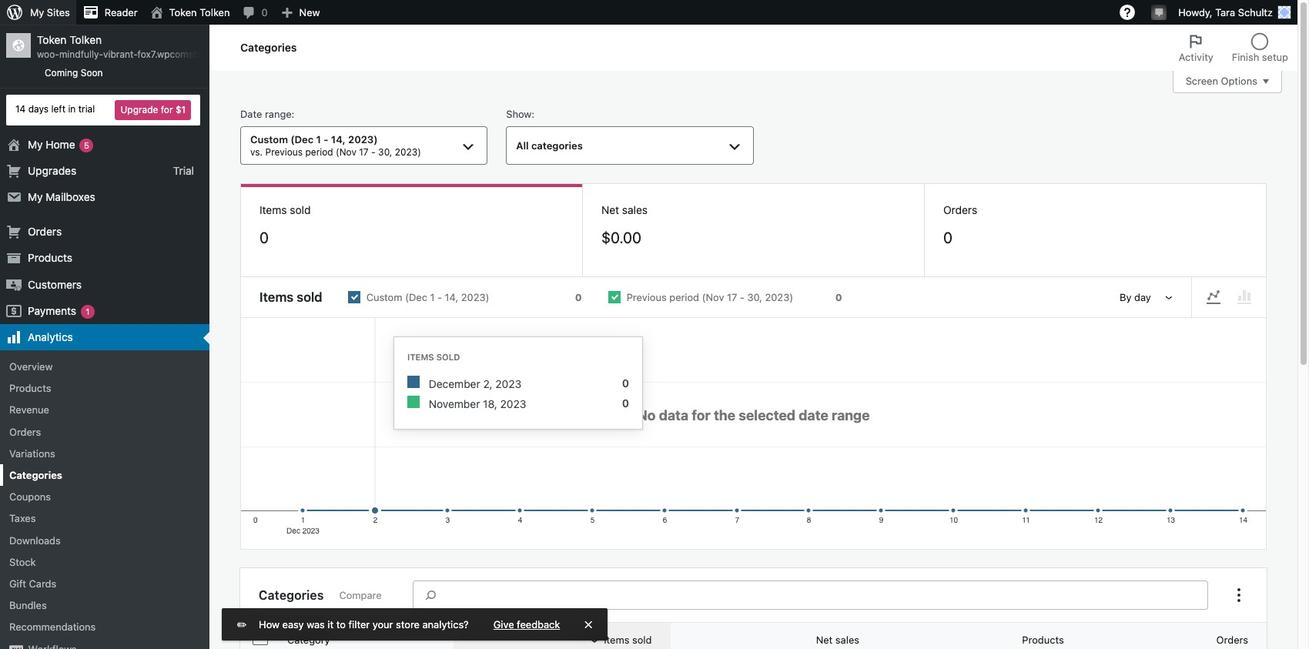 Task type: describe. For each thing, give the bounding box(es) containing it.
0 link
[[236, 0, 274, 25]]

in
[[68, 103, 76, 115]]

sold inside performance indicators menu
[[290, 204, 311, 217]]

14, for custom (dec 1 - 14, 2023) vs. previous period (nov 17 - 30, 2023)
[[331, 134, 346, 146]]

woo-
[[37, 49, 59, 60]]

Select All checkbox
[[253, 630, 268, 645]]

to
[[336, 619, 346, 631]]

was
[[307, 619, 325, 631]]

all categories
[[516, 140, 583, 152]]

compare
[[339, 589, 382, 602]]

cards
[[29, 578, 56, 590]]

date
[[240, 108, 262, 120]]

categories link
[[0, 465, 210, 486]]

0 vertical spatial products
[[28, 251, 73, 264]]

coupons link
[[0, 486, 210, 508]]

finish
[[1233, 51, 1260, 63]]

vs.
[[250, 146, 263, 158]]

1 vertical spatial items sold
[[260, 290, 323, 305]]

fox7.wpcomstaging.com
[[138, 49, 242, 60]]

$1
[[176, 104, 186, 115]]

custom for custom (dec 1 - 14, 2023)
[[366, 291, 403, 304]]

reader link
[[76, 0, 144, 25]]

downloads
[[9, 534, 61, 547]]

categories inside main menu navigation
[[9, 469, 62, 482]]

bar chart image
[[1236, 288, 1254, 307]]

finish setup
[[1233, 51, 1289, 63]]

upgrade
[[121, 104, 158, 115]]

new link
[[274, 0, 326, 25]]

$0.00
[[602, 229, 642, 247]]

home
[[46, 138, 75, 151]]

products button
[[983, 627, 1083, 649]]

payments 1
[[28, 304, 90, 317]]

2 : from the left
[[532, 108, 535, 120]]

token for token tolken
[[169, 6, 197, 18]]

gift cards link
[[0, 573, 210, 595]]

upgrades
[[28, 164, 76, 177]]

upgrade for $1
[[121, 104, 186, 115]]

custom (dec 1 - 14, 2023)
[[366, 291, 490, 304]]

1 orders link from the top
[[0, 219, 210, 245]]

taxes link
[[0, 508, 210, 530]]

choose which values to display image
[[1230, 586, 1249, 605]]

my mailboxes
[[28, 190, 95, 203]]

0 inside toolbar navigation
[[262, 6, 268, 18]]

revenue link
[[0, 399, 210, 421]]

taxes
[[9, 513, 36, 525]]

17 inside custom (dec 1 - 14, 2023) vs. previous period (nov 17 - 30, 2023)
[[359, 146, 369, 158]]

mindfully-
[[59, 49, 103, 60]]

bundles link
[[0, 595, 210, 617]]

for
[[161, 104, 173, 115]]

trial
[[78, 103, 95, 115]]

activity
[[1179, 51, 1214, 63]]

net inside performance indicators menu
[[602, 204, 619, 217]]

downloads link
[[0, 530, 210, 551]]

1 vertical spatial 30,
[[748, 291, 763, 304]]

stock
[[9, 556, 36, 568]]

token tolken woo-mindfully-vibrant-fox7.wpcomstaging.com coming soon
[[37, 33, 242, 79]]

(dec for custom (dec 1 - 14, 2023)
[[405, 291, 427, 304]]

period inside custom (dec 1 - 14, 2023) vs. previous period (nov 17 - 30, 2023)
[[305, 146, 333, 158]]

items sold button
[[564, 627, 671, 649]]

1 horizontal spatial previous
[[627, 291, 667, 304]]

payments
[[28, 304, 76, 317]]

upgrade for $1 button
[[115, 100, 191, 120]]

previous period (nov 17 - 30, 2023)
[[627, 291, 794, 304]]

mailboxes
[[46, 190, 95, 203]]

soon
[[81, 67, 103, 79]]

sites
[[47, 6, 70, 18]]

reader
[[105, 6, 138, 18]]

date range :
[[240, 108, 295, 120]]

sales inside button
[[836, 634, 860, 647]]

trial
[[173, 164, 194, 177]]

1 inside payments 1
[[86, 306, 90, 316]]

recommendations link
[[0, 617, 210, 638]]

token tolken
[[169, 6, 230, 18]]

1 vertical spatial items
[[260, 290, 294, 305]]

items inside performance indicators menu
[[260, 204, 287, 217]]

sold inside items sold button
[[633, 634, 652, 647]]

show :
[[506, 108, 535, 120]]

sales inside performance indicators menu
[[622, 204, 648, 217]]

revenue
[[9, 404, 49, 416]]

give
[[494, 619, 514, 631]]

tolken for token tolken
[[200, 6, 230, 18]]

14 days left in trial
[[15, 103, 95, 115]]

analytics?
[[423, 619, 469, 631]]

activity button
[[1170, 25, 1223, 71]]

bundles
[[9, 599, 47, 612]]

give feedback button
[[494, 618, 560, 632]]

✕ button
[[585, 618, 593, 632]]

your
[[373, 619, 393, 631]]

overview link
[[0, 356, 210, 378]]

my for my mailboxes
[[28, 190, 43, 203]]

orders button
[[1177, 627, 1267, 649]]

5
[[84, 140, 89, 150]]

customers link
[[0, 272, 210, 298]]

products inside button
[[1023, 634, 1065, 647]]

net sales button
[[776, 627, 878, 649]]

categories for compare button
[[259, 588, 324, 602]]

previous inside custom (dec 1 - 14, 2023) vs. previous period (nov 17 - 30, 2023)
[[265, 146, 303, 158]]

1 products link from the top
[[0, 245, 210, 272]]

feedback
[[517, 619, 560, 631]]

finish setup button
[[1223, 25, 1298, 71]]

token tolken link
[[144, 0, 236, 25]]

items inside items sold button
[[604, 634, 630, 647]]



Task type: vqa. For each thing, say whether or not it's contained in the screenshot.
✕ button
yes



Task type: locate. For each thing, give the bounding box(es) containing it.
14, inside custom (dec 1 - 14, 2023) vs. previous period (nov 17 - 30, 2023)
[[331, 134, 346, 146]]

notification image
[[1153, 5, 1166, 18]]

0 horizontal spatial 30,
[[378, 146, 392, 158]]

category
[[287, 634, 330, 647]]

my home 5
[[28, 138, 89, 151]]

1 horizontal spatial net sales
[[816, 634, 860, 647]]

0 vertical spatial (nov
[[336, 146, 357, 158]]

2 vertical spatial items
[[604, 634, 630, 647]]

menu bar
[[1193, 284, 1267, 311]]

2 horizontal spatial 1
[[430, 291, 435, 304]]

1 vertical spatial categories
[[9, 469, 62, 482]]

stock link
[[0, 551, 210, 573]]

category button
[[278, 627, 358, 649]]

tolken inside token tolken woo-mindfully-vibrant-fox7.wpcomstaging.com coming soon
[[70, 33, 102, 46]]

0 vertical spatial sales
[[622, 204, 648, 217]]

1 vertical spatial sales
[[836, 634, 860, 647]]

0 vertical spatial items
[[260, 204, 287, 217]]

1 horizontal spatial token
[[169, 6, 197, 18]]

custom
[[250, 134, 288, 146], [366, 291, 403, 304]]

1 horizontal spatial sales
[[836, 634, 860, 647]]

2 vertical spatial my
[[28, 190, 43, 203]]

my inside toolbar navigation
[[30, 6, 44, 18]]

0 vertical spatial my
[[30, 6, 44, 18]]

categories
[[531, 140, 583, 152]]

0 vertical spatial net sales
[[602, 204, 648, 217]]

token inside toolbar navigation
[[169, 6, 197, 18]]

14,
[[331, 134, 346, 146], [445, 291, 459, 304]]

my sites link
[[0, 0, 76, 25]]

token inside token tolken woo-mindfully-vibrant-fox7.wpcomstaging.com coming soon
[[37, 33, 67, 46]]

sold
[[290, 204, 311, 217], [297, 290, 323, 305], [633, 634, 652, 647]]

1 horizontal spatial 17
[[727, 291, 737, 304]]

2 orders link from the top
[[0, 421, 210, 443]]

store
[[396, 619, 420, 631]]

0 horizontal spatial (dec
[[291, 134, 314, 146]]

0 horizontal spatial custom
[[250, 134, 288, 146]]

0 vertical spatial 14,
[[331, 134, 346, 146]]

0 horizontal spatial :
[[292, 108, 295, 120]]

all
[[516, 140, 529, 152]]

my left sites
[[30, 6, 44, 18]]

analytics link
[[0, 324, 210, 351]]

custom (dec 1 - 14, 2023) vs. previous period (nov 17 - 30, 2023)
[[250, 134, 421, 158]]

compare button
[[333, 583, 388, 608]]

2023)
[[348, 134, 378, 146], [395, 146, 421, 158], [461, 291, 490, 304], [765, 291, 794, 304]]

tolken inside toolbar navigation
[[200, 6, 230, 18]]

howdy, tara schultz
[[1179, 6, 1273, 18]]

0 vertical spatial categories
[[240, 41, 297, 54]]

(dec for custom (dec 1 - 14, 2023) vs. previous period (nov 17 - 30, 2023)
[[291, 134, 314, 146]]

screen options
[[1186, 75, 1258, 87]]

1 horizontal spatial net
[[816, 634, 833, 647]]

0 vertical spatial token
[[169, 6, 197, 18]]

analytics
[[28, 330, 73, 344]]

1 for custom (dec 1 - 14, 2023)
[[430, 291, 435, 304]]

17
[[359, 146, 369, 158], [727, 291, 737, 304]]

overview
[[9, 361, 53, 373]]

categories up the easy
[[259, 588, 324, 602]]

1 horizontal spatial (dec
[[405, 291, 427, 304]]

products
[[28, 251, 73, 264], [9, 382, 51, 395], [1023, 634, 1065, 647]]

howdy,
[[1179, 6, 1213, 18]]

products link up customers
[[0, 245, 210, 272]]

screen
[[1186, 75, 1219, 87]]

0 horizontal spatial (nov
[[336, 146, 357, 158]]

gift cards
[[9, 578, 56, 590]]

orders link down my mailboxes link
[[0, 219, 210, 245]]

0 vertical spatial net
[[602, 204, 619, 217]]

custom for custom (dec 1 - 14, 2023) vs. previous period (nov 17 - 30, 2023)
[[250, 134, 288, 146]]

0 vertical spatial 17
[[359, 146, 369, 158]]

it
[[328, 619, 334, 631]]

:
[[292, 108, 295, 120], [532, 108, 535, 120]]

0 horizontal spatial 1
[[86, 306, 90, 316]]

1 horizontal spatial 14,
[[445, 291, 459, 304]]

items sold inside button
[[604, 634, 652, 647]]

gift
[[9, 578, 26, 590]]

1 vertical spatial products
[[9, 382, 51, 395]]

0 vertical spatial orders link
[[0, 219, 210, 245]]

orders inside button
[[1217, 634, 1249, 647]]

items
[[260, 204, 287, 217], [260, 290, 294, 305], [604, 634, 630, 647]]

1 vertical spatial (dec
[[405, 291, 427, 304]]

net sales inside performance indicators menu
[[602, 204, 648, 217]]

how
[[259, 619, 280, 631]]

toolbar navigation
[[0, 0, 1298, 28]]

0 vertical spatial sold
[[290, 204, 311, 217]]

1 horizontal spatial (nov
[[702, 291, 724, 304]]

2 vertical spatial categories
[[259, 588, 324, 602]]

0 vertical spatial (dec
[[291, 134, 314, 146]]

performance indicators menu
[[240, 183, 1267, 277]]

my down upgrades
[[28, 190, 43, 203]]

1 horizontal spatial period
[[670, 291, 700, 304]]

1 vertical spatial custom
[[366, 291, 403, 304]]

-
[[324, 134, 329, 146], [371, 146, 376, 158], [438, 291, 442, 304], [740, 291, 745, 304]]

30,
[[378, 146, 392, 158], [748, 291, 763, 304]]

0 vertical spatial items sold
[[260, 204, 311, 217]]

previous down '$0.00'
[[627, 291, 667, 304]]

give feedback
[[494, 619, 560, 631]]

schultz
[[1239, 6, 1273, 18]]

tab list containing activity
[[1170, 25, 1298, 71]]

categories down 0 link on the top left
[[240, 41, 297, 54]]

categories
[[240, 41, 297, 54], [9, 469, 62, 482], [259, 588, 324, 602]]

0 vertical spatial custom
[[250, 134, 288, 146]]

1 : from the left
[[292, 108, 295, 120]]

2 vertical spatial 1
[[86, 306, 90, 316]]

0 horizontal spatial sales
[[622, 204, 648, 217]]

0 horizontal spatial net sales
[[602, 204, 648, 217]]

days
[[28, 103, 49, 115]]

1 inside custom (dec 1 - 14, 2023) vs. previous period (nov 17 - 30, 2023)
[[316, 134, 321, 146]]

1
[[316, 134, 321, 146], [430, 291, 435, 304], [86, 306, 90, 316]]

categories for "activity" button
[[240, 41, 297, 54]]

1 horizontal spatial 1
[[316, 134, 321, 146]]

net
[[602, 204, 619, 217], [816, 634, 833, 647]]

0 horizontal spatial period
[[305, 146, 333, 158]]

0 vertical spatial tolken
[[200, 6, 230, 18]]

items sold
[[260, 204, 311, 217], [260, 290, 323, 305], [604, 634, 652, 647]]

recommendations
[[9, 621, 96, 634]]

my left home
[[28, 138, 43, 151]]

orders inside performance indicators menu
[[944, 204, 978, 217]]

1 vertical spatial 1
[[430, 291, 435, 304]]

1 horizontal spatial 30,
[[748, 291, 763, 304]]

line chart image
[[1205, 288, 1223, 307]]

my for my home 5
[[28, 138, 43, 151]]

(dec inside custom (dec 1 - 14, 2023) vs. previous period (nov 17 - 30, 2023)
[[291, 134, 314, 146]]

easy
[[282, 619, 304, 631]]

0 horizontal spatial tolken
[[70, 33, 102, 46]]

my mailboxes link
[[0, 184, 210, 210]]

my sites
[[30, 6, 70, 18]]

tolken left 0 link on the top left
[[200, 6, 230, 18]]

(nov inside custom (dec 1 - 14, 2023) vs. previous period (nov 17 - 30, 2023)
[[336, 146, 357, 158]]

1 horizontal spatial :
[[532, 108, 535, 120]]

net sales inside button
[[816, 634, 860, 647]]

0 horizontal spatial 14,
[[331, 134, 346, 146]]

1 vertical spatial orders link
[[0, 421, 210, 443]]

tolken up mindfully-
[[70, 33, 102, 46]]

token for token tolken woo-mindfully-vibrant-fox7.wpcomstaging.com coming soon
[[37, 33, 67, 46]]

0 horizontal spatial previous
[[265, 146, 303, 158]]

2 vertical spatial products
[[1023, 634, 1065, 647]]

show
[[506, 108, 532, 120]]

orders link up categories link
[[0, 421, 210, 443]]

14
[[15, 103, 26, 115]]

1 vertical spatial net sales
[[816, 634, 860, 647]]

0 vertical spatial previous
[[265, 146, 303, 158]]

vibrant-
[[103, 49, 138, 60]]

✏
[[237, 619, 247, 631]]

1 vertical spatial (nov
[[702, 291, 724, 304]]

14, for custom (dec 1 - 14, 2023)
[[445, 291, 459, 304]]

: up all categories
[[532, 108, 535, 120]]

all categories button
[[506, 126, 754, 165]]

0
[[262, 6, 268, 18], [260, 229, 269, 247], [944, 229, 953, 247], [575, 291, 582, 304], [836, 291, 843, 304]]

2 vertical spatial sold
[[633, 634, 652, 647]]

products link
[[0, 245, 210, 272], [0, 378, 210, 399]]

tolken for token tolken woo-mindfully-vibrant-fox7.wpcomstaging.com coming soon
[[70, 33, 102, 46]]

30, inside custom (dec 1 - 14, 2023) vs. previous period (nov 17 - 30, 2023)
[[378, 146, 392, 158]]

variations
[[9, 447, 55, 460]]

tab list
[[1170, 25, 1298, 71]]

None checkbox
[[335, 278, 595, 317], [595, 278, 856, 317], [335, 278, 595, 317], [595, 278, 856, 317]]

0 vertical spatial 30,
[[378, 146, 392, 158]]

0 vertical spatial 1
[[316, 134, 321, 146]]

1 horizontal spatial tolken
[[200, 6, 230, 18]]

0 vertical spatial products link
[[0, 245, 210, 272]]

1 vertical spatial 17
[[727, 291, 737, 304]]

net inside button
[[816, 634, 833, 647]]

previous right vs.
[[265, 146, 303, 158]]

categories down variations
[[9, 469, 62, 482]]

custom inside custom (dec 1 - 14, 2023) vs. previous period (nov 17 - 30, 2023)
[[250, 134, 288, 146]]

2 vertical spatial items sold
[[604, 634, 652, 647]]

1 vertical spatial sold
[[297, 290, 323, 305]]

1 vertical spatial token
[[37, 33, 67, 46]]

how easy was it to filter your store analytics?
[[259, 619, 469, 631]]

: right date
[[292, 108, 295, 120]]

None text field
[[441, 586, 1206, 605]]

0 vertical spatial period
[[305, 146, 333, 158]]

0 horizontal spatial net
[[602, 204, 619, 217]]

sales
[[622, 204, 648, 217], [836, 634, 860, 647]]

1 vertical spatial products link
[[0, 378, 210, 399]]

products link down analytics link
[[0, 378, 210, 399]]

net sales
[[602, 204, 648, 217], [816, 634, 860, 647]]

automatewoo element
[[9, 645, 23, 649]]

main menu navigation
[[0, 25, 242, 649]]

filter
[[349, 619, 370, 631]]

items sold inside performance indicators menu
[[260, 204, 311, 217]]

tara
[[1216, 6, 1236, 18]]

setup
[[1263, 51, 1289, 63]]

1 vertical spatial my
[[28, 138, 43, 151]]

my for my sites
[[30, 6, 44, 18]]

1 vertical spatial period
[[670, 291, 700, 304]]

range
[[265, 108, 292, 120]]

token up 'fox7.wpcomstaging.com'
[[169, 6, 197, 18]]

1 vertical spatial previous
[[627, 291, 667, 304]]

my
[[30, 6, 44, 18], [28, 138, 43, 151], [28, 190, 43, 203]]

0 horizontal spatial 17
[[359, 146, 369, 158]]

1 horizontal spatial custom
[[366, 291, 403, 304]]

orders link
[[0, 219, 210, 245], [0, 421, 210, 443]]

coupons
[[9, 491, 51, 503]]

token up woo-
[[37, 33, 67, 46]]

1 vertical spatial 14,
[[445, 291, 459, 304]]

0 horizontal spatial token
[[37, 33, 67, 46]]

options
[[1221, 75, 1258, 87]]

period
[[305, 146, 333, 158], [670, 291, 700, 304]]

1 for custom (dec 1 - 14, 2023) vs. previous period (nov 17 - 30, 2023)
[[316, 134, 321, 146]]

tolken
[[200, 6, 230, 18], [70, 33, 102, 46]]

screen options button
[[1173, 70, 1283, 93]]

1 vertical spatial tolken
[[70, 33, 102, 46]]

1 vertical spatial net
[[816, 634, 833, 647]]

pencil icon image
[[237, 619, 247, 631]]

2 products link from the top
[[0, 378, 210, 399]]



